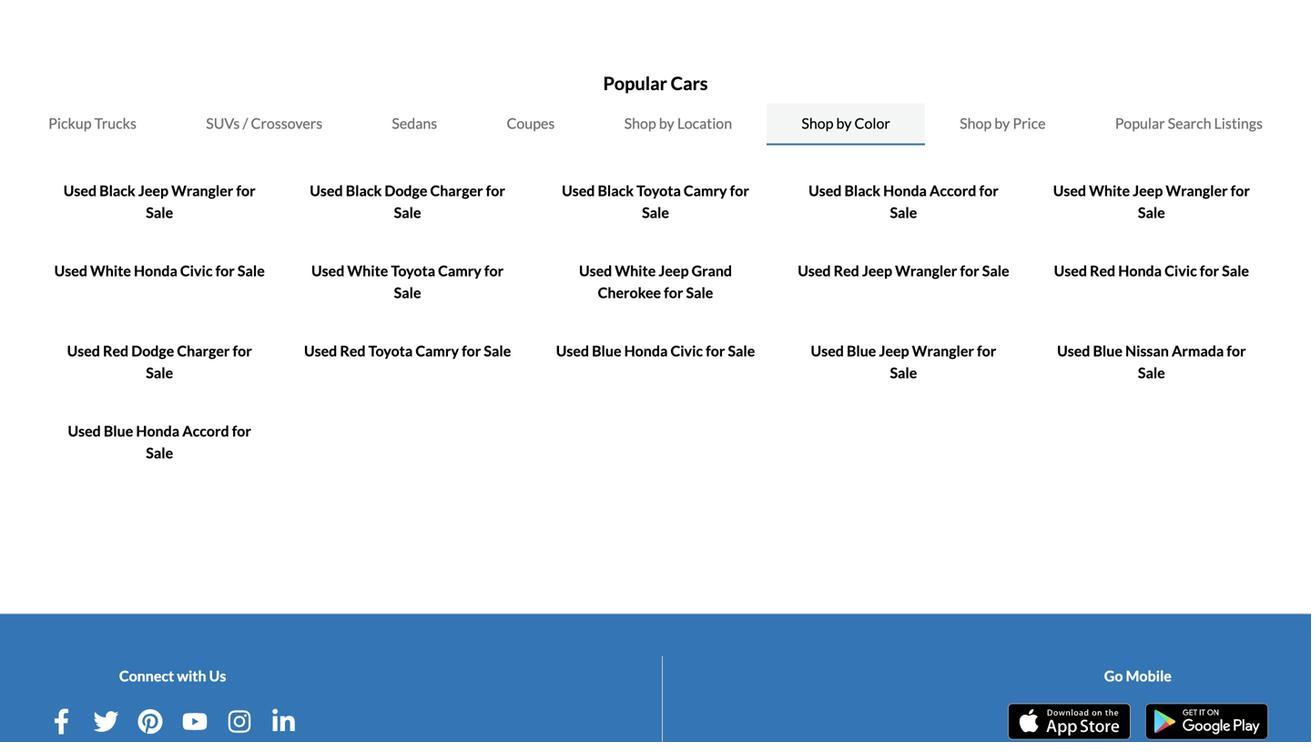 Task type: vqa. For each thing, say whether or not it's contained in the screenshot.
the bottommost "Honda"
no



Task type: locate. For each thing, give the bounding box(es) containing it.
wrangler down the suvs
[[171, 182, 233, 199]]

sale inside used black dodge charger for sale
[[394, 204, 421, 221]]

1 horizontal spatial by
[[837, 114, 852, 132]]

sale inside used white toyota camry for sale
[[394, 284, 421, 301]]

shop left 'price'
[[960, 114, 992, 132]]

sale for used red dodge charger for sale
[[146, 364, 173, 382]]

honda down cherokee
[[624, 342, 668, 360]]

suvs / crossovers
[[206, 114, 323, 132]]

twitter image
[[93, 709, 119, 734]]

blue down used red jeep wrangler for sale
[[847, 342, 876, 360]]

popular left cars
[[603, 72, 667, 94]]

1 horizontal spatial accord
[[930, 182, 977, 199]]

toyota down used black dodge charger for sale link
[[391, 262, 435, 280]]

civic down used white jeep wrangler for sale link
[[1165, 262, 1197, 280]]

popular left search
[[1115, 114, 1165, 132]]

white for used white toyota camry for sale
[[347, 262, 388, 280]]

1 vertical spatial accord
[[182, 422, 229, 440]]

sale inside used blue jeep wrangler for sale
[[890, 364, 917, 382]]

camry down used black dodge charger for sale
[[438, 262, 482, 280]]

4 black from the left
[[845, 182, 881, 199]]

used blue jeep wrangler for sale link
[[811, 342, 997, 382]]

camry down location
[[684, 182, 727, 199]]

jeep for used white jeep wrangler for sale
[[1133, 182, 1163, 199]]

used for used white jeep grand cherokee for sale
[[579, 262, 612, 280]]

wrangler down used black honda accord for sale link on the right top of the page
[[895, 262, 957, 280]]

for for used white honda civic for sale
[[215, 262, 235, 280]]

0 horizontal spatial accord
[[182, 422, 229, 440]]

used blue honda accord for sale
[[68, 422, 251, 462]]

cherokee
[[598, 284, 661, 301]]

2 horizontal spatial shop
[[960, 114, 992, 132]]

civic for red
[[1165, 262, 1197, 280]]

sale for used red toyota camry for sale
[[484, 342, 511, 360]]

honda inside used blue honda accord for sale
[[136, 422, 180, 440]]

price
[[1013, 114, 1046, 132]]

0 vertical spatial toyota
[[637, 182, 681, 199]]

black inside used black dodge charger for sale
[[346, 182, 382, 199]]

1 black from the left
[[99, 182, 135, 199]]

sale for used black honda accord for sale
[[890, 204, 917, 221]]

used for used blue honda accord for sale
[[68, 422, 101, 440]]

sale inside the used white jeep wrangler for sale
[[1138, 204, 1166, 221]]

used black honda accord for sale link
[[809, 182, 999, 221]]

blue
[[592, 342, 622, 360], [847, 342, 876, 360], [1093, 342, 1123, 360], [104, 422, 133, 440]]

black
[[99, 182, 135, 199], [346, 182, 382, 199], [598, 182, 634, 199], [845, 182, 881, 199]]

connect with us
[[119, 667, 226, 685]]

used white jeep wrangler for sale link
[[1053, 182, 1250, 221]]

used blue jeep wrangler for sale
[[811, 342, 997, 382]]

camry inside used white toyota camry for sale
[[438, 262, 482, 280]]

white up cherokee
[[615, 262, 656, 280]]

civic down used black jeep wrangler for sale
[[180, 262, 213, 280]]

jeep inside used blue jeep wrangler for sale
[[879, 342, 909, 360]]

sale
[[146, 204, 173, 221], [394, 204, 421, 221], [642, 204, 669, 221], [890, 204, 917, 221], [1138, 204, 1166, 221], [238, 262, 265, 280], [982, 262, 1010, 280], [1222, 262, 1250, 280], [394, 284, 421, 301], [686, 284, 713, 301], [484, 342, 511, 360], [728, 342, 755, 360], [146, 364, 173, 382], [890, 364, 917, 382], [1138, 364, 1166, 382], [146, 444, 173, 462]]

used for used red toyota camry for sale
[[304, 342, 337, 360]]

white for used white honda civic for sale
[[90, 262, 131, 280]]

toyota down used white toyota camry for sale
[[368, 342, 413, 360]]

0 vertical spatial dodge
[[385, 182, 427, 199]]

2 black from the left
[[346, 182, 382, 199]]

for inside the used red dodge charger for sale
[[233, 342, 252, 360]]

1 horizontal spatial shop
[[802, 114, 834, 132]]

used white jeep wrangler for sale
[[1053, 182, 1250, 221]]

3 black from the left
[[598, 182, 634, 199]]

accord down shop by price at the top
[[930, 182, 977, 199]]

toyota down shop by location at top
[[637, 182, 681, 199]]

1 by from the left
[[659, 114, 675, 132]]

1 vertical spatial camry
[[438, 262, 482, 280]]

jeep
[[138, 182, 168, 199], [1133, 182, 1163, 199], [659, 262, 689, 280], [862, 262, 893, 280], [879, 342, 909, 360]]

white inside used white jeep grand cherokee for sale
[[615, 262, 656, 280]]

for inside the used white jeep wrangler for sale
[[1231, 182, 1250, 199]]

sale inside used black honda accord for sale
[[890, 204, 917, 221]]

shop for shop by price
[[960, 114, 992, 132]]

camry inside used black toyota camry for sale
[[684, 182, 727, 199]]

for for used red honda civic for sale
[[1200, 262, 1220, 280]]

by left color
[[837, 114, 852, 132]]

accord inside used blue honda accord for sale
[[182, 422, 229, 440]]

pickup trucks
[[48, 114, 137, 132]]

sale inside used blue nissan armada for sale
[[1138, 364, 1166, 382]]

wrangler inside used blue jeep wrangler for sale
[[912, 342, 974, 360]]

for for used red jeep wrangler for sale
[[960, 262, 980, 280]]

for inside used black jeep wrangler for sale
[[236, 182, 256, 199]]

accord for used blue honda accord for sale
[[182, 422, 229, 440]]

accord inside used black honda accord for sale
[[930, 182, 977, 199]]

blue inside used blue nissan armada for sale
[[1093, 342, 1123, 360]]

jeep inside used black jeep wrangler for sale
[[138, 182, 168, 199]]

charger for used black dodge charger for sale
[[430, 182, 483, 199]]

wrangler for used blue jeep wrangler for sale
[[912, 342, 974, 360]]

1 vertical spatial charger
[[177, 342, 230, 360]]

camry down used white toyota camry for sale
[[416, 342, 459, 360]]

0 horizontal spatial shop
[[624, 114, 656, 132]]

red inside the used red dodge charger for sale
[[103, 342, 129, 360]]

used inside used black jeep wrangler for sale
[[64, 182, 97, 199]]

1 horizontal spatial popular
[[1115, 114, 1165, 132]]

black for jeep
[[99, 182, 135, 199]]

toyota
[[637, 182, 681, 199], [391, 262, 435, 280], [368, 342, 413, 360]]

honda down used black jeep wrangler for sale
[[134, 262, 177, 280]]

toyota inside used white toyota camry for sale
[[391, 262, 435, 280]]

by for location
[[659, 114, 675, 132]]

wrangler down used red jeep wrangler for sale
[[912, 342, 974, 360]]

white down used black dodge charger for sale link
[[347, 262, 388, 280]]

for inside used white jeep grand cherokee for sale
[[664, 284, 683, 301]]

sale for used black dodge charger for sale
[[394, 204, 421, 221]]

1 vertical spatial dodge
[[131, 342, 174, 360]]

accord down used red dodge charger for sale link in the left of the page
[[182, 422, 229, 440]]

used inside the used red dodge charger for sale
[[67, 342, 100, 360]]

1 vertical spatial toyota
[[391, 262, 435, 280]]

for inside used white toyota camry for sale
[[484, 262, 504, 280]]

0 vertical spatial charger
[[430, 182, 483, 199]]

dodge down sedans
[[385, 182, 427, 199]]

honda down color
[[884, 182, 927, 199]]

shop by location
[[624, 114, 732, 132]]

for inside used black toyota camry for sale
[[730, 182, 749, 199]]

for for used black dodge charger for sale
[[486, 182, 505, 199]]

for for used black toyota camry for sale
[[730, 182, 749, 199]]

used inside the used white jeep wrangler for sale
[[1053, 182, 1087, 199]]

used
[[64, 182, 97, 199], [310, 182, 343, 199], [562, 182, 595, 199], [809, 182, 842, 199], [1053, 182, 1087, 199], [54, 262, 87, 280], [312, 262, 345, 280], [579, 262, 612, 280], [798, 262, 831, 280], [1054, 262, 1087, 280], [67, 342, 100, 360], [304, 342, 337, 360], [556, 342, 589, 360], [811, 342, 844, 360], [1057, 342, 1091, 360], [68, 422, 101, 440]]

wrangler down search
[[1166, 182, 1228, 199]]

0 horizontal spatial charger
[[177, 342, 230, 360]]

blue inside used blue jeep wrangler for sale
[[847, 342, 876, 360]]

jeep down used red jeep wrangler for sale
[[879, 342, 909, 360]]

go
[[1105, 667, 1123, 685]]

2 horizontal spatial civic
[[1165, 262, 1197, 280]]

dodge for black
[[385, 182, 427, 199]]

0 horizontal spatial popular
[[603, 72, 667, 94]]

popular for popular cars
[[603, 72, 667, 94]]

3 by from the left
[[995, 114, 1010, 132]]

shop down popular cars
[[624, 114, 656, 132]]

jeep up used white honda civic for sale link
[[138, 182, 168, 199]]

used inside used blue nissan armada for sale
[[1057, 342, 1091, 360]]

blue inside used blue honda accord for sale
[[104, 422, 133, 440]]

civic down the used white jeep grand cherokee for sale link
[[671, 342, 703, 360]]

used for used black dodge charger for sale
[[310, 182, 343, 199]]

2 vertical spatial toyota
[[368, 342, 413, 360]]

honda for used red honda civic for sale
[[1119, 262, 1162, 280]]

used inside used black honda accord for sale
[[809, 182, 842, 199]]

sale inside used black toyota camry for sale
[[642, 204, 669, 221]]

mobile
[[1126, 667, 1172, 685]]

used blue honda accord for sale link
[[68, 422, 251, 462]]

1 horizontal spatial dodge
[[385, 182, 427, 199]]

for
[[236, 182, 256, 199], [486, 182, 505, 199], [730, 182, 749, 199], [979, 182, 999, 199], [1231, 182, 1250, 199], [215, 262, 235, 280], [484, 262, 504, 280], [960, 262, 980, 280], [1200, 262, 1220, 280], [664, 284, 683, 301], [233, 342, 252, 360], [462, 342, 481, 360], [706, 342, 725, 360], [977, 342, 997, 360], [1227, 342, 1246, 360], [232, 422, 251, 440]]

0 vertical spatial camry
[[684, 182, 727, 199]]

sale for used white honda civic for sale
[[238, 262, 265, 280]]

used for used black honda accord for sale
[[809, 182, 842, 199]]

sale for used red jeep wrangler for sale
[[982, 262, 1010, 280]]

jeep left grand
[[659, 262, 689, 280]]

search
[[1168, 114, 1212, 132]]

red for dodge
[[103, 342, 129, 360]]

white up used red honda civic for sale link
[[1089, 182, 1130, 199]]

0 vertical spatial accord
[[930, 182, 977, 199]]

used black jeep wrangler for sale link
[[64, 182, 256, 221]]

for inside used blue honda accord for sale
[[232, 422, 251, 440]]

jeep down used black honda accord for sale link on the right top of the page
[[862, 262, 893, 280]]

red for jeep
[[834, 262, 860, 280]]

used for used blue honda civic for sale
[[556, 342, 589, 360]]

red
[[834, 262, 860, 280], [1090, 262, 1116, 280], [103, 342, 129, 360], [340, 342, 366, 360]]

blue for used blue jeep wrangler for sale
[[847, 342, 876, 360]]

white inside the used white jeep wrangler for sale
[[1089, 182, 1130, 199]]

wrangler for used white jeep wrangler for sale
[[1166, 182, 1228, 199]]

camry
[[684, 182, 727, 199], [438, 262, 482, 280], [416, 342, 459, 360]]

honda down used red dodge charger for sale link in the left of the page
[[136, 422, 180, 440]]

used inside used white toyota camry for sale
[[312, 262, 345, 280]]

dodge inside the used red dodge charger for sale
[[131, 342, 174, 360]]

trucks
[[94, 114, 137, 132]]

toyota for black
[[637, 182, 681, 199]]

camry for used black toyota camry for sale
[[684, 182, 727, 199]]

used red jeep wrangler for sale link
[[798, 262, 1010, 280]]

wrangler for used red jeep wrangler for sale
[[895, 262, 957, 280]]

2 shop from the left
[[802, 114, 834, 132]]

used white jeep grand cherokee for sale link
[[579, 262, 732, 301]]

linkedin image
[[271, 709, 297, 734]]

by for price
[[995, 114, 1010, 132]]

used inside used white jeep grand cherokee for sale
[[579, 262, 612, 280]]

for inside used black dodge charger for sale
[[486, 182, 505, 199]]

1 vertical spatial popular
[[1115, 114, 1165, 132]]

honda inside used black honda accord for sale
[[884, 182, 927, 199]]

by left 'price'
[[995, 114, 1010, 132]]

for for used blue nissan armada for sale
[[1227, 342, 1246, 360]]

sedans
[[392, 114, 437, 132]]

wrangler
[[171, 182, 233, 199], [1166, 182, 1228, 199], [895, 262, 957, 280], [912, 342, 974, 360]]

shop left color
[[802, 114, 834, 132]]

charger
[[430, 182, 483, 199], [177, 342, 230, 360]]

toyota inside used black toyota camry for sale
[[637, 182, 681, 199]]

black inside used black honda accord for sale
[[845, 182, 881, 199]]

blue left nissan
[[1093, 342, 1123, 360]]

coupes
[[507, 114, 555, 132]]

1 horizontal spatial civic
[[671, 342, 703, 360]]

used for used black jeep wrangler for sale
[[64, 182, 97, 199]]

shop for shop by location
[[624, 114, 656, 132]]

3 shop from the left
[[960, 114, 992, 132]]

blue down used red dodge charger for sale link in the left of the page
[[104, 422, 133, 440]]

honda down used white jeep wrangler for sale link
[[1119, 262, 1162, 280]]

by
[[659, 114, 675, 132], [837, 114, 852, 132], [995, 114, 1010, 132]]

used red dodge charger for sale
[[67, 342, 252, 382]]

used inside used black toyota camry for sale
[[562, 182, 595, 199]]

for for used red dodge charger for sale
[[233, 342, 252, 360]]

wrangler inside the used white jeep wrangler for sale
[[1166, 182, 1228, 199]]

armada
[[1172, 342, 1224, 360]]

used red honda civic for sale
[[1054, 262, 1250, 280]]

0 horizontal spatial dodge
[[131, 342, 174, 360]]

jeep inside the used white jeep wrangler for sale
[[1133, 182, 1163, 199]]

jeep for used white jeep grand cherokee for sale
[[659, 262, 689, 280]]

for inside used black honda accord for sale
[[979, 182, 999, 199]]

used inside used blue honda accord for sale
[[68, 422, 101, 440]]

jeep down popular search listings
[[1133, 182, 1163, 199]]

2 vertical spatial camry
[[416, 342, 459, 360]]

0 vertical spatial popular
[[603, 72, 667, 94]]

1 horizontal spatial charger
[[430, 182, 483, 199]]

sale inside used black jeep wrangler for sale
[[146, 204, 173, 221]]

for for used blue honda accord for sale
[[232, 422, 251, 440]]

dodge inside used black dodge charger for sale
[[385, 182, 427, 199]]

wrangler inside used black jeep wrangler for sale
[[171, 182, 233, 199]]

1 shop from the left
[[624, 114, 656, 132]]

civic
[[180, 262, 213, 280], [1165, 262, 1197, 280], [671, 342, 703, 360]]

2 horizontal spatial by
[[995, 114, 1010, 132]]

dodge down used white honda civic for sale link
[[131, 342, 174, 360]]

for inside used blue nissan armada for sale
[[1227, 342, 1246, 360]]

2 by from the left
[[837, 114, 852, 132]]

shop by color
[[802, 114, 891, 132]]

white
[[1089, 182, 1130, 199], [90, 262, 131, 280], [347, 262, 388, 280], [615, 262, 656, 280]]

used black dodge charger for sale link
[[310, 182, 505, 221]]

dodge for red
[[131, 342, 174, 360]]

blue down cherokee
[[592, 342, 622, 360]]

civic for blue
[[671, 342, 703, 360]]

used white honda civic for sale link
[[54, 262, 265, 280]]

with
[[177, 667, 206, 685]]

sale inside used blue honda accord for sale
[[146, 444, 173, 462]]

charger inside the used red dodge charger for sale
[[177, 342, 230, 360]]

honda for used white honda civic for sale
[[134, 262, 177, 280]]

white down used black jeep wrangler for sale
[[90, 262, 131, 280]]

white inside used white toyota camry for sale
[[347, 262, 388, 280]]

sale for used blue jeep wrangler for sale
[[890, 364, 917, 382]]

used inside used blue jeep wrangler for sale
[[811, 342, 844, 360]]

sale inside the used red dodge charger for sale
[[146, 364, 173, 382]]

accord
[[930, 182, 977, 199], [182, 422, 229, 440]]

shop
[[624, 114, 656, 132], [802, 114, 834, 132], [960, 114, 992, 132]]

grand
[[692, 262, 732, 280]]

honda for used blue honda accord for sale
[[136, 422, 180, 440]]

used for used red jeep wrangler for sale
[[798, 262, 831, 280]]

popular
[[603, 72, 667, 94], [1115, 114, 1165, 132]]

dodge
[[385, 182, 427, 199], [131, 342, 174, 360]]

sale for used red honda civic for sale
[[1222, 262, 1250, 280]]

used inside used black dodge charger for sale
[[310, 182, 343, 199]]

for for used blue jeep wrangler for sale
[[977, 342, 997, 360]]

get it on google play image
[[1146, 704, 1268, 740]]

jeep inside used white jeep grand cherokee for sale
[[659, 262, 689, 280]]

charger inside used black dodge charger for sale
[[430, 182, 483, 199]]

honda
[[884, 182, 927, 199], [134, 262, 177, 280], [1119, 262, 1162, 280], [624, 342, 668, 360], [136, 422, 180, 440]]

black for dodge
[[346, 182, 382, 199]]

shop by price
[[960, 114, 1046, 132]]

used black toyota camry for sale
[[562, 182, 749, 221]]

0 horizontal spatial by
[[659, 114, 675, 132]]

black inside used black toyota camry for sale
[[598, 182, 634, 199]]

used black jeep wrangler for sale
[[64, 182, 256, 221]]

by left location
[[659, 114, 675, 132]]

for inside used blue jeep wrangler for sale
[[977, 342, 997, 360]]

black inside used black jeep wrangler for sale
[[99, 182, 135, 199]]

0 horizontal spatial civic
[[180, 262, 213, 280]]



Task type: describe. For each thing, give the bounding box(es) containing it.
suvs
[[206, 114, 240, 132]]

for for used white jeep wrangler for sale
[[1231, 182, 1250, 199]]

shop for shop by color
[[802, 114, 834, 132]]

blue for used blue honda civic for sale
[[592, 342, 622, 360]]

black for toyota
[[598, 182, 634, 199]]

for for used white toyota camry for sale
[[484, 262, 504, 280]]

sale for used white jeep wrangler for sale
[[1138, 204, 1166, 221]]

used for used white jeep wrangler for sale
[[1053, 182, 1087, 199]]

sale for used black toyota camry for sale
[[642, 204, 669, 221]]

used white toyota camry for sale
[[312, 262, 504, 301]]

honda for used blue honda civic for sale
[[624, 342, 668, 360]]

white for used white jeep grand cherokee for sale
[[615, 262, 656, 280]]

black for honda
[[845, 182, 881, 199]]

used white jeep grand cherokee for sale
[[579, 262, 732, 301]]

used blue honda civic for sale link
[[556, 342, 755, 360]]

sale for used black jeep wrangler for sale
[[146, 204, 173, 221]]

popular for popular search listings
[[1115, 114, 1165, 132]]

red for toyota
[[340, 342, 366, 360]]

connect
[[119, 667, 174, 685]]

used for used blue jeep wrangler for sale
[[811, 342, 844, 360]]

sale for used blue honda accord for sale
[[146, 444, 173, 462]]

used red honda civic for sale link
[[1054, 262, 1250, 280]]

used blue honda civic for sale
[[556, 342, 755, 360]]

listings
[[1215, 114, 1263, 132]]

go mobile
[[1105, 667, 1172, 685]]

popular search listings
[[1115, 114, 1263, 132]]

camry for used red toyota camry for sale
[[416, 342, 459, 360]]

for for used blue honda civic for sale
[[706, 342, 725, 360]]

red for honda
[[1090, 262, 1116, 280]]

sale inside used white jeep grand cherokee for sale
[[686, 284, 713, 301]]

pinterest image
[[138, 709, 163, 734]]

popular cars
[[603, 72, 708, 94]]

download on the app store image
[[1008, 704, 1131, 740]]

white for used white jeep wrangler for sale
[[1089, 182, 1130, 199]]

used white honda civic for sale
[[54, 262, 265, 280]]

accord for used black honda accord for sale
[[930, 182, 977, 199]]

color
[[855, 114, 891, 132]]

camry for used white toyota camry for sale
[[438, 262, 482, 280]]

used red toyota camry for sale link
[[304, 342, 511, 360]]

used for used red honda civic for sale
[[1054, 262, 1087, 280]]

used for used white toyota camry for sale
[[312, 262, 345, 280]]

used blue nissan armada for sale
[[1057, 342, 1246, 382]]

nissan
[[1126, 342, 1169, 360]]

used white toyota camry for sale link
[[312, 262, 504, 301]]

used black toyota camry for sale link
[[562, 182, 749, 221]]

jeep for used blue jeep wrangler for sale
[[879, 342, 909, 360]]

for for used red toyota camry for sale
[[462, 342, 481, 360]]

youtube image
[[182, 709, 208, 734]]

jeep for used red jeep wrangler for sale
[[862, 262, 893, 280]]

instagram image
[[227, 709, 252, 734]]

blue for used blue honda accord for sale
[[104, 422, 133, 440]]

toyota for red
[[368, 342, 413, 360]]

toyota for white
[[391, 262, 435, 280]]

used for used blue nissan armada for sale
[[1057, 342, 1091, 360]]

used for used red dodge charger for sale
[[67, 342, 100, 360]]

used red jeep wrangler for sale
[[798, 262, 1010, 280]]

by for color
[[837, 114, 852, 132]]

used blue nissan armada for sale link
[[1057, 342, 1246, 382]]

honda for used black honda accord for sale
[[884, 182, 927, 199]]

location
[[677, 114, 732, 132]]

blue for used blue nissan armada for sale
[[1093, 342, 1123, 360]]

used red dodge charger for sale link
[[67, 342, 252, 382]]

civic for white
[[180, 262, 213, 280]]

jeep for used black jeep wrangler for sale
[[138, 182, 168, 199]]

us
[[209, 667, 226, 685]]

used for used black toyota camry for sale
[[562, 182, 595, 199]]

/
[[243, 114, 248, 132]]

facebook image
[[49, 709, 74, 734]]

sale for used blue nissan armada for sale
[[1138, 364, 1166, 382]]

used black honda accord for sale
[[809, 182, 999, 221]]

sale for used white toyota camry for sale
[[394, 284, 421, 301]]

used red toyota camry for sale
[[304, 342, 511, 360]]

used black dodge charger for sale
[[310, 182, 505, 221]]

used for used white honda civic for sale
[[54, 262, 87, 280]]

cars
[[671, 72, 708, 94]]

for for used black jeep wrangler for sale
[[236, 182, 256, 199]]

sale for used blue honda civic for sale
[[728, 342, 755, 360]]

pickup
[[48, 114, 92, 132]]

crossovers
[[251, 114, 323, 132]]

for for used black honda accord for sale
[[979, 182, 999, 199]]

wrangler for used black jeep wrangler for sale
[[171, 182, 233, 199]]

charger for used red dodge charger for sale
[[177, 342, 230, 360]]



